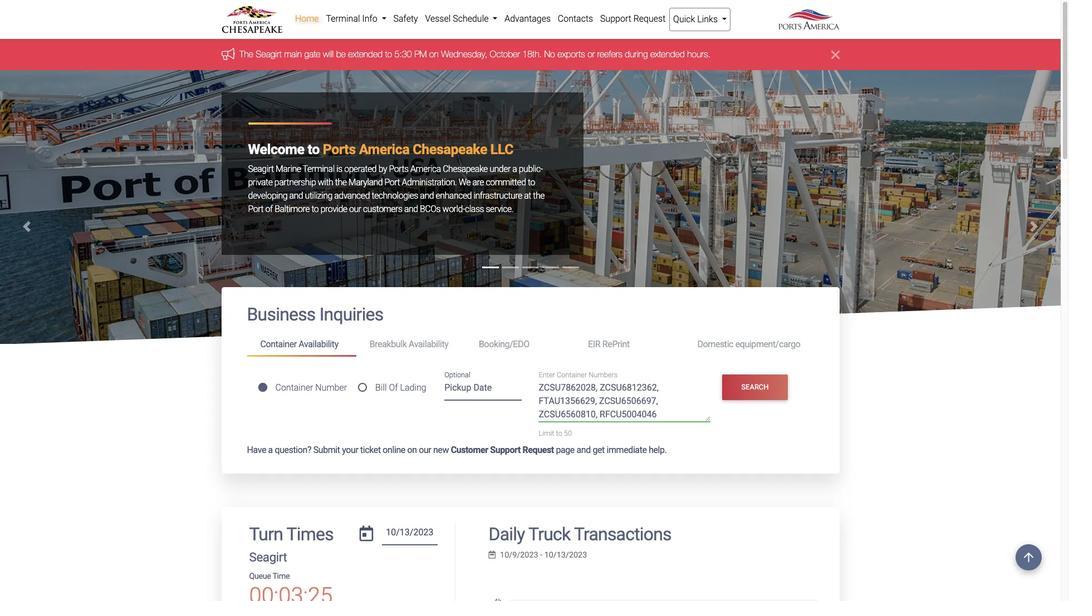 Task type: vqa. For each thing, say whether or not it's contained in the screenshot.
Welcome
yes



Task type: locate. For each thing, give the bounding box(es) containing it.
1 horizontal spatial our
[[419, 445, 432, 456]]

1 horizontal spatial extended
[[651, 49, 685, 59]]

numbers
[[589, 371, 618, 379]]

1 horizontal spatial a
[[513, 164, 517, 174]]

1 vertical spatial ports
[[389, 164, 409, 174]]

1 horizontal spatial request
[[634, 13, 666, 24]]

the down the is
[[335, 177, 347, 188]]

container left number
[[276, 383, 313, 393]]

a right have
[[268, 445, 273, 456]]

support up reefers
[[601, 13, 632, 24]]

advanced
[[334, 191, 370, 201]]

inquiries
[[320, 304, 384, 326]]

0 vertical spatial america
[[359, 142, 410, 158]]

seagirt for seagirt
[[249, 551, 287, 565]]

reefers
[[598, 49, 623, 59]]

booking/edo link
[[466, 335, 575, 355]]

1 vertical spatial america
[[411, 164, 441, 174]]

enhanced
[[436, 191, 472, 201]]

1 vertical spatial support
[[491, 445, 521, 456]]

world-
[[443, 204, 465, 215]]

availability for container availability
[[299, 339, 339, 350]]

enter
[[539, 371, 556, 379]]

the seagirt main gate will be extended to 5:30 pm on wednesday, october 18th.  no exports or reefers during extended hours. alert
[[0, 39, 1062, 70]]

0 horizontal spatial the
[[335, 177, 347, 188]]

1 vertical spatial on
[[408, 445, 417, 456]]

seagirt up private
[[248, 164, 274, 174]]

container for container availability
[[261, 339, 297, 350]]

provide
[[321, 204, 348, 215]]

daily
[[489, 524, 525, 545]]

maryland
[[349, 177, 383, 188]]

terminal left info
[[326, 13, 360, 24]]

bill
[[376, 383, 387, 393]]

our
[[349, 204, 361, 215], [419, 445, 432, 456]]

to
[[385, 49, 392, 59], [308, 142, 320, 158], [528, 177, 535, 188], [312, 204, 319, 215], [556, 430, 563, 438]]

on
[[429, 49, 439, 59], [408, 445, 417, 456]]

service.
[[486, 204, 514, 215]]

request
[[634, 13, 666, 24], [523, 445, 554, 456]]

search
[[742, 383, 769, 392]]

1 vertical spatial container
[[557, 371, 588, 379]]

1 vertical spatial port
[[248, 204, 264, 215]]

0 vertical spatial on
[[429, 49, 439, 59]]

private
[[248, 177, 273, 188]]

to left the 5:30
[[385, 49, 392, 59]]

ports right by
[[389, 164, 409, 174]]

on right pm
[[429, 49, 439, 59]]

main content
[[213, 288, 848, 602]]

our inside seagirt marine terminal is operated by ports america chesapeake under a public- private partnership with the maryland port administration.                         we are committed to developing and utilizing advanced technologies and enhanced infrastructure at the port of baltimore to provide                         our customers and bcos world-class service.
[[349, 204, 361, 215]]

0 horizontal spatial port
[[248, 204, 264, 215]]

2 availability from the left
[[409, 339, 449, 350]]

ports up the is
[[323, 142, 356, 158]]

0 horizontal spatial request
[[523, 445, 554, 456]]

support right customer
[[491, 445, 521, 456]]

1 vertical spatial seagirt
[[248, 164, 274, 174]]

seagirt marine terminal is operated by ports america chesapeake under a public- private partnership with the maryland port administration.                         we are committed to developing and utilizing advanced technologies and enhanced infrastructure at the port of baltimore to provide                         our customers and bcos world-class service.
[[248, 164, 545, 215]]

to inside main content
[[556, 430, 563, 438]]

0 horizontal spatial a
[[268, 445, 273, 456]]

0 horizontal spatial availability
[[299, 339, 339, 350]]

1 vertical spatial our
[[419, 445, 432, 456]]

1 horizontal spatial on
[[429, 49, 439, 59]]

a
[[513, 164, 517, 174], [268, 445, 273, 456]]

a right "under"
[[513, 164, 517, 174]]

help.
[[649, 445, 667, 456]]

1 horizontal spatial ports
[[389, 164, 409, 174]]

main content containing business inquiries
[[213, 288, 848, 602]]

50
[[564, 430, 572, 438]]

to inside alert
[[385, 49, 392, 59]]

eir reprint
[[589, 339, 630, 350]]

reprint
[[603, 339, 630, 350]]

chesapeake inside seagirt marine terminal is operated by ports america chesapeake under a public- private partnership with the maryland port administration.                         we are committed to developing and utilizing advanced technologies and enhanced infrastructure at the port of baltimore to provide                         our customers and bcos world-class service.
[[443, 164, 488, 174]]

queue
[[249, 572, 271, 582]]

the
[[335, 177, 347, 188], [534, 191, 545, 201]]

port
[[385, 177, 400, 188], [248, 204, 264, 215]]

the right at at the top left of the page
[[534, 191, 545, 201]]

quick links
[[674, 14, 721, 25]]

to down public-
[[528, 177, 535, 188]]

utilizing
[[305, 191, 333, 201]]

contacts
[[558, 13, 594, 24]]

breakbulk
[[370, 339, 407, 350]]

1 horizontal spatial port
[[385, 177, 400, 188]]

ports america chesapeake image
[[0, 70, 1062, 530]]

america up by
[[359, 142, 410, 158]]

america up the administration.
[[411, 164, 441, 174]]

1 vertical spatial a
[[268, 445, 273, 456]]

2 vertical spatial container
[[276, 383, 313, 393]]

terminal inside terminal info link
[[326, 13, 360, 24]]

0 horizontal spatial ports
[[323, 142, 356, 158]]

on inside alert
[[429, 49, 439, 59]]

terminal
[[326, 13, 360, 24], [303, 164, 335, 174]]

and
[[289, 191, 303, 201], [420, 191, 434, 201], [405, 204, 418, 215], [577, 445, 591, 456]]

new
[[434, 445, 449, 456]]

0 vertical spatial our
[[349, 204, 361, 215]]

0 vertical spatial port
[[385, 177, 400, 188]]

eir reprint link
[[575, 335, 685, 355]]

0 vertical spatial seagirt
[[256, 49, 282, 59]]

0 vertical spatial support
[[601, 13, 632, 24]]

availability right the breakbulk
[[409, 339, 449, 350]]

0 horizontal spatial extended
[[348, 49, 383, 59]]

1 horizontal spatial support
[[601, 13, 632, 24]]

1 vertical spatial the
[[534, 191, 545, 201]]

truck
[[529, 524, 571, 545]]

america
[[359, 142, 410, 158], [411, 164, 441, 174]]

close image
[[832, 48, 840, 62]]

1 horizontal spatial america
[[411, 164, 441, 174]]

is
[[337, 164, 343, 174]]

calendar day image
[[360, 526, 374, 542]]

customer support request link
[[451, 445, 554, 456]]

seagirt inside alert
[[256, 49, 282, 59]]

vessel
[[425, 13, 451, 24]]

seagirt right the
[[256, 49, 282, 59]]

extended right during
[[651, 49, 685, 59]]

to left 50
[[556, 430, 563, 438]]

2 vertical spatial seagirt
[[249, 551, 287, 565]]

home link
[[292, 8, 323, 30]]

seagirt up queue time in the left of the page
[[249, 551, 287, 565]]

extended
[[348, 49, 383, 59], [651, 49, 685, 59]]

Enter Container Numbers text field
[[539, 382, 711, 423]]

on right online
[[408, 445, 417, 456]]

Optional text field
[[445, 379, 522, 401]]

eir
[[589, 339, 601, 350]]

page
[[556, 445, 575, 456]]

1 vertical spatial chesapeake
[[443, 164, 488, 174]]

turn
[[249, 524, 283, 545]]

welcome to ports america chesapeake llc
[[248, 142, 514, 158]]

transactions
[[575, 524, 672, 545]]

availability down business inquiries
[[299, 339, 339, 350]]

port left of
[[248, 204, 264, 215]]

1 availability from the left
[[299, 339, 339, 350]]

we
[[459, 177, 471, 188]]

0 horizontal spatial america
[[359, 142, 410, 158]]

request down limit
[[523, 445, 554, 456]]

limit
[[539, 430, 555, 438]]

extended right be
[[348, 49, 383, 59]]

equipment/cargo
[[736, 339, 801, 350]]

our down the advanced at the top left
[[349, 204, 361, 215]]

safety
[[394, 13, 418, 24]]

to down utilizing
[[312, 204, 319, 215]]

by
[[379, 164, 387, 174]]

vessel schedule link
[[422, 8, 501, 30]]

1 vertical spatial request
[[523, 445, 554, 456]]

question?
[[275, 445, 312, 456]]

schedule
[[453, 13, 489, 24]]

quick links link
[[670, 8, 731, 31]]

0 vertical spatial request
[[634, 13, 666, 24]]

container right "enter"
[[557, 371, 588, 379]]

0 vertical spatial container
[[261, 339, 297, 350]]

0 vertical spatial terminal
[[326, 13, 360, 24]]

customer
[[451, 445, 489, 456]]

request left quick at right top
[[634, 13, 666, 24]]

terminal up with
[[303, 164, 335, 174]]

our left new
[[419, 445, 432, 456]]

seagirt inside seagirt marine terminal is operated by ports america chesapeake under a public- private partnership with the maryland port administration.                         we are committed to developing and utilizing advanced technologies and enhanced infrastructure at the port of baltimore to provide                         our customers and bcos world-class service.
[[248, 164, 274, 174]]

and left get
[[577, 445, 591, 456]]

container availability link
[[247, 335, 357, 357]]

ports inside seagirt marine terminal is operated by ports america chesapeake under a public- private partnership with the maryland port administration.                         we are committed to developing and utilizing advanced technologies and enhanced infrastructure at the port of baltimore to provide                         our customers and bcos world-class service.
[[389, 164, 409, 174]]

our inside main content
[[419, 445, 432, 456]]

0 horizontal spatial our
[[349, 204, 361, 215]]

business
[[247, 304, 316, 326]]

1 horizontal spatial the
[[534, 191, 545, 201]]

1 vertical spatial terminal
[[303, 164, 335, 174]]

online
[[383, 445, 406, 456]]

port up technologies
[[385, 177, 400, 188]]

terminal info link
[[323, 8, 390, 30]]

container availability
[[261, 339, 339, 350]]

0 vertical spatial a
[[513, 164, 517, 174]]

container down the business
[[261, 339, 297, 350]]

availability
[[299, 339, 339, 350], [409, 339, 449, 350]]

1 horizontal spatial availability
[[409, 339, 449, 350]]

None text field
[[382, 524, 438, 546]]



Task type: describe. For each thing, give the bounding box(es) containing it.
terminal inside seagirt marine terminal is operated by ports america chesapeake under a public- private partnership with the maryland port administration.                         we are committed to developing and utilizing advanced technologies and enhanced infrastructure at the port of baltimore to provide                         our customers and bcos world-class service.
[[303, 164, 335, 174]]

calendar week image
[[489, 552, 496, 560]]

seagirt for seagirt marine terminal is operated by ports america chesapeake under a public- private partnership with the maryland port administration.                         we are committed to developing and utilizing advanced technologies and enhanced infrastructure at the port of baltimore to provide                         our customers and bcos world-class service.
[[248, 164, 274, 174]]

of
[[266, 204, 273, 215]]

during
[[625, 49, 648, 59]]

bullhorn image
[[222, 48, 239, 60]]

bcos
[[420, 204, 441, 215]]

18th.
[[523, 49, 542, 59]]

domestic
[[698, 339, 734, 350]]

of
[[389, 383, 398, 393]]

lading
[[400, 383, 427, 393]]

america inside seagirt marine terminal is operated by ports america chesapeake under a public- private partnership with the maryland port administration.                         we are committed to developing and utilizing advanced technologies and enhanced infrastructure at the port of baltimore to provide                         our customers and bcos world-class service.
[[411, 164, 441, 174]]

public-
[[519, 164, 543, 174]]

llc
[[491, 142, 514, 158]]

have
[[247, 445, 266, 456]]

search button
[[723, 375, 788, 401]]

wednesday,
[[441, 49, 487, 59]]

container for container number
[[276, 383, 313, 393]]

safety link
[[390, 8, 422, 30]]

limit to 50
[[539, 430, 572, 438]]

and left bcos on the top left of the page
[[405, 204, 418, 215]]

0 horizontal spatial on
[[408, 445, 417, 456]]

quick
[[674, 14, 696, 25]]

optional
[[445, 371, 471, 380]]

10/9/2023
[[501, 551, 539, 561]]

your
[[342, 445, 359, 456]]

times
[[287, 524, 334, 545]]

0 horizontal spatial support
[[491, 445, 521, 456]]

advantages
[[505, 13, 551, 24]]

class
[[465, 204, 484, 215]]

under
[[490, 164, 511, 174]]

0 vertical spatial chesapeake
[[413, 142, 488, 158]]

immediate
[[607, 445, 647, 456]]

ticket
[[361, 445, 381, 456]]

0 vertical spatial the
[[335, 177, 347, 188]]

turn times
[[249, 524, 334, 545]]

marine
[[276, 164, 301, 174]]

number
[[316, 383, 347, 393]]

hours.
[[688, 49, 711, 59]]

advantages link
[[501, 8, 555, 30]]

gate
[[304, 49, 320, 59]]

exports
[[558, 49, 585, 59]]

to up with
[[308, 142, 320, 158]]

home
[[295, 13, 319, 24]]

daily truck transactions
[[489, 524, 672, 545]]

baltimore
[[275, 204, 310, 215]]

support request link
[[597, 8, 670, 30]]

support request
[[601, 13, 666, 24]]

availability for breakbulk availability
[[409, 339, 449, 350]]

1 extended from the left
[[348, 49, 383, 59]]

are
[[473, 177, 484, 188]]

vessel schedule
[[425, 13, 491, 24]]

have a question? submit your ticket online on our new customer support request page and get immediate help.
[[247, 445, 667, 456]]

contacts link
[[555, 8, 597, 30]]

terminal info
[[326, 13, 380, 24]]

go to top image
[[1016, 545, 1043, 571]]

committed
[[486, 177, 526, 188]]

booking/edo
[[479, 339, 530, 350]]

business inquiries
[[247, 304, 384, 326]]

with
[[318, 177, 333, 188]]

enter container numbers
[[539, 371, 618, 379]]

main
[[284, 49, 302, 59]]

administration.
[[402, 177, 457, 188]]

the seagirt main gate will be extended to 5:30 pm on wednesday, october 18th.  no exports or reefers during extended hours.
[[239, 49, 711, 59]]

domestic equipment/cargo
[[698, 339, 801, 350]]

2 extended from the left
[[651, 49, 685, 59]]

will
[[323, 49, 334, 59]]

links
[[698, 14, 718, 25]]

infrastructure
[[474, 191, 523, 201]]

10/13/2023
[[545, 551, 588, 561]]

the seagirt main gate will be extended to 5:30 pm on wednesday, october 18th.  no exports or reefers during extended hours. link
[[239, 49, 711, 59]]

domestic equipment/cargo link
[[685, 335, 814, 355]]

get
[[593, 445, 605, 456]]

pm
[[414, 49, 427, 59]]

welcome
[[248, 142, 305, 158]]

container number
[[276, 383, 347, 393]]

0 vertical spatial ports
[[323, 142, 356, 158]]

-
[[541, 551, 543, 561]]

a inside seagirt marine terminal is operated by ports america chesapeake under a public- private partnership with the maryland port administration.                         we are committed to developing and utilizing advanced technologies and enhanced infrastructure at the port of baltimore to provide                         our customers and bcos world-class service.
[[513, 164, 517, 174]]

customers
[[363, 204, 403, 215]]

5:30
[[395, 49, 412, 59]]

queue time
[[249, 572, 290, 582]]

submit
[[314, 445, 340, 456]]

time
[[273, 572, 290, 582]]

10/9/2023 - 10/13/2023
[[501, 551, 588, 561]]

october
[[490, 49, 520, 59]]

info
[[362, 13, 378, 24]]

breakbulk availability
[[370, 339, 449, 350]]

or
[[588, 49, 595, 59]]

operated
[[345, 164, 377, 174]]

at
[[525, 191, 532, 201]]

and down the administration.
[[420, 191, 434, 201]]

partnership
[[275, 177, 316, 188]]

and down partnership
[[289, 191, 303, 201]]

technologies
[[372, 191, 419, 201]]

bill of lading
[[376, 383, 427, 393]]



